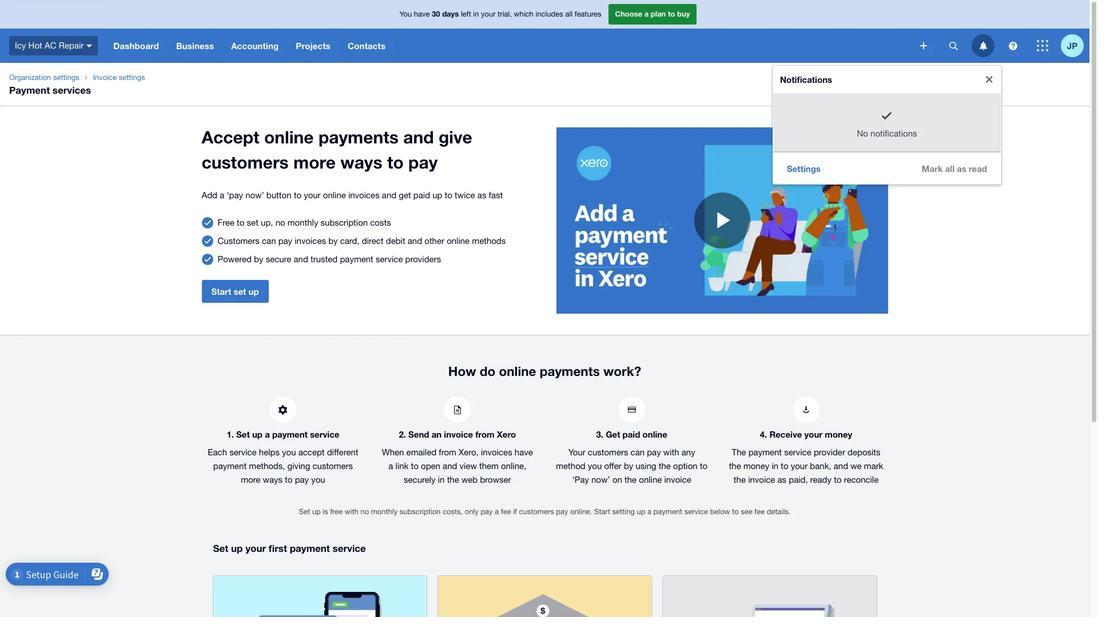 Task type: describe. For each thing, give the bounding box(es) containing it.
1 vertical spatial monthly
[[371, 508, 398, 516]]

includes
[[536, 10, 563, 18]]

service down debit at the left of page
[[376, 254, 403, 264]]

stripe illustration image
[[235, 588, 404, 618]]

open
[[421, 462, 440, 471]]

settings for invoice settings
[[119, 73, 145, 82]]

to right ready
[[834, 475, 842, 485]]

0 horizontal spatial as
[[477, 190, 486, 200]]

to right button
[[294, 190, 301, 200]]

to inside accept online payments and give customers more ways to pay
[[387, 152, 404, 173]]

online.
[[570, 508, 592, 516]]

services
[[53, 84, 91, 96]]

an
[[432, 429, 442, 440]]

each service helps you accept different payment methods, giving customers more ways to pay you
[[208, 448, 358, 485]]

payment inside each service helps you accept different payment methods, giving customers more ways to pay you
[[213, 462, 247, 471]]

view
[[460, 462, 477, 471]]

0 horizontal spatial subscription
[[321, 218, 368, 228]]

free to set up, no monthly subscription costs
[[218, 218, 391, 228]]

service inside each service helps you accept different payment methods, giving customers more ways to pay you
[[229, 448, 257, 458]]

your
[[568, 448, 585, 458]]

start set up
[[211, 287, 259, 297]]

payment down customers can pay invoices by card, direct debit and other online methods
[[340, 254, 373, 264]]

get
[[606, 429, 620, 440]]

1 vertical spatial payments
[[540, 364, 600, 379]]

more inside each service helps you accept different payment methods, giving customers more ways to pay you
[[241, 475, 260, 485]]

banner containing jp
[[0, 0, 1089, 184]]

see
[[741, 508, 752, 516]]

gocardless illustration image
[[460, 588, 629, 618]]

and inside accept online payments and give customers more ways to pay
[[403, 127, 434, 148]]

is
[[323, 508, 328, 516]]

accept
[[202, 127, 259, 148]]

provider
[[814, 448, 845, 458]]

up left 'is' at left
[[312, 508, 321, 516]]

organization settings link
[[5, 72, 84, 83]]

costs,
[[443, 508, 463, 516]]

settings button
[[778, 157, 830, 180]]

icy hot ac repair
[[15, 40, 84, 50]]

your up provider
[[804, 429, 822, 440]]

mark all as read button
[[913, 157, 996, 180]]

a left if
[[495, 508, 499, 516]]

all inside button
[[945, 163, 955, 174]]

2.
[[399, 429, 406, 440]]

buy
[[677, 9, 690, 18]]

option
[[673, 462, 697, 471]]

start inside button
[[211, 287, 231, 297]]

features
[[575, 10, 601, 18]]

powered
[[218, 254, 252, 264]]

bank,
[[810, 462, 831, 471]]

settings for organization settings
[[53, 73, 79, 82]]

up up helps
[[252, 429, 262, 440]]

choose
[[615, 9, 642, 18]]

when
[[382, 448, 404, 458]]

online inside accept online payments and give customers more ways to pay
[[264, 127, 314, 148]]

1 horizontal spatial money
[[825, 429, 852, 440]]

how
[[448, 364, 476, 379]]

accounting
[[231, 41, 279, 51]]

helps
[[259, 448, 280, 458]]

to left see
[[732, 508, 739, 516]]

any
[[682, 448, 695, 458]]

1 horizontal spatial from
[[475, 429, 495, 440]]

1 horizontal spatial invoices
[[348, 190, 380, 200]]

jp button
[[1061, 29, 1089, 63]]

up right setting
[[637, 508, 645, 516]]

0 vertical spatial paid
[[413, 190, 430, 200]]

projects button
[[287, 29, 339, 63]]

offer
[[604, 462, 622, 471]]

payment right setting
[[653, 508, 682, 516]]

up left twice
[[432, 190, 442, 200]]

different
[[327, 448, 358, 458]]

video player region
[[556, 127, 888, 314]]

we
[[851, 462, 862, 471]]

0 horizontal spatial monthly
[[288, 218, 318, 228]]

a right 'add' at the left top of the page
[[220, 190, 224, 200]]

service inside the payment service provider deposits the money in to your bank, and we mark the invoice as paid, ready to reconcile
[[784, 448, 811, 458]]

payment
[[9, 84, 50, 96]]

online,
[[501, 462, 526, 471]]

debit
[[386, 236, 405, 246]]

in inside the when emailed from xero, invoices have a link to open and view them online, securely in the web browser
[[438, 475, 445, 485]]

trial,
[[498, 10, 512, 18]]

customers inside your customers can pay with any method you offer by using the option to 'pay now' on the online invoice
[[588, 448, 628, 458]]

invoice inside your customers can pay with any method you offer by using the option to 'pay now' on the online invoice
[[664, 475, 691, 485]]

giving
[[287, 462, 310, 471]]

providers
[[405, 254, 441, 264]]

you have 30 days left in your trial, which includes all features
[[399, 9, 601, 18]]

accept online payments and give customers more ways to pay
[[202, 127, 472, 173]]

on
[[612, 475, 622, 485]]

pay up secure
[[278, 236, 292, 246]]

choose a plan to buy
[[615, 9, 690, 18]]

service up accept in the left bottom of the page
[[310, 429, 339, 440]]

free
[[218, 218, 234, 228]]

accounting button
[[223, 29, 287, 63]]

first
[[269, 543, 287, 555]]

1 horizontal spatial subscription
[[400, 508, 441, 516]]

service down free
[[333, 543, 366, 555]]

work?
[[603, 364, 641, 379]]

in inside you have 30 days left in your trial, which includes all features
[[473, 10, 479, 18]]

reconcile
[[844, 475, 879, 485]]

0 vertical spatial by
[[328, 236, 338, 246]]

pay left online.
[[556, 508, 568, 516]]

receive
[[769, 429, 802, 440]]

your inside you have 30 days left in your trial, which includes all features
[[481, 10, 496, 18]]

when emailed from xero, invoices have a link to open and view them online, securely in the web browser
[[382, 448, 533, 485]]

'pay
[[572, 475, 589, 485]]

and right secure
[[294, 254, 308, 264]]

powered by secure and trusted payment service providers
[[218, 254, 441, 264]]

up,
[[261, 218, 273, 228]]

get
[[399, 190, 411, 200]]

0 vertical spatial you
[[282, 448, 296, 458]]

up left first
[[231, 543, 243, 555]]

each
[[208, 448, 227, 458]]

invoice settings link
[[88, 72, 150, 83]]

contacts
[[348, 41, 386, 51]]

set for set up your first payment service
[[213, 543, 228, 555]]

2. send an invoice from xero
[[399, 429, 516, 440]]

1 fee from the left
[[501, 508, 511, 516]]

payment inside the payment service provider deposits the money in to your bank, and we mark the invoice as paid, ready to reconcile
[[748, 448, 782, 458]]

with for free
[[345, 508, 358, 516]]

to right free
[[237, 218, 244, 228]]

ways inside each service helps you accept different payment methods, giving customers more ways to pay you
[[263, 475, 282, 485]]

no notifications
[[857, 129, 917, 138]]

repair
[[59, 40, 84, 50]]

to inside the when emailed from xero, invoices have a link to open and view them online, securely in the web browser
[[411, 462, 419, 471]]

set up your first payment service
[[213, 543, 366, 555]]

ac
[[45, 40, 56, 50]]

customers right if
[[519, 508, 554, 516]]

navigation containing dashboard
[[105, 29, 912, 63]]

the payment service provider deposits the money in to your bank, and we mark the invoice as paid, ready to reconcile
[[729, 448, 883, 485]]

business button
[[168, 29, 223, 63]]

organization
[[9, 73, 51, 82]]

online inside your customers can pay with any method you offer by using the option to 'pay now' on the online invoice
[[639, 475, 662, 485]]

paid,
[[789, 475, 808, 485]]

ways inside accept online payments and give customers more ways to pay
[[340, 152, 382, 173]]

methods
[[472, 236, 506, 246]]

your inside the payment service provider deposits the money in to your bank, and we mark the invoice as paid, ready to reconcile
[[791, 462, 808, 471]]

as inside the payment service provider deposits the money in to your bank, and we mark the invoice as paid, ready to reconcile
[[778, 475, 786, 485]]

1 horizontal spatial no
[[361, 508, 369, 516]]

notifications
[[870, 129, 917, 138]]

accept
[[298, 448, 325, 458]]

button
[[266, 190, 291, 200]]



Task type: vqa. For each thing, say whether or not it's contained in the screenshot.
Save & close button
no



Task type: locate. For each thing, give the bounding box(es) containing it.
money
[[825, 429, 852, 440], [743, 462, 769, 471]]

with
[[663, 448, 679, 458], [345, 508, 358, 516]]

settings right invoice
[[119, 73, 145, 82]]

and inside the when emailed from xero, invoices have a link to open and view them online, securely in the web browser
[[443, 462, 457, 471]]

as
[[957, 163, 966, 174], [477, 190, 486, 200], [778, 475, 786, 485]]

set left first
[[213, 543, 228, 555]]

have inside the when emailed from xero, invoices have a link to open and view them online, securely in the web browser
[[515, 448, 533, 458]]

2 horizontal spatial you
[[588, 462, 602, 471]]

set right '1.'
[[236, 429, 250, 440]]

0 vertical spatial in
[[473, 10, 479, 18]]

customers inside accept online payments and give customers more ways to pay
[[202, 152, 289, 173]]

pay down giving
[[295, 475, 309, 485]]

to inside each service helps you accept different payment methods, giving customers more ways to pay you
[[285, 475, 293, 485]]

'pay
[[227, 190, 243, 200]]

group
[[773, 66, 1001, 184]]

pay inside your customers can pay with any method you offer by using the option to 'pay now' on the online invoice
[[647, 448, 661, 458]]

0 vertical spatial no
[[275, 218, 285, 228]]

emailed
[[406, 448, 436, 458]]

can down up,
[[262, 236, 276, 246]]

invoice up see
[[748, 475, 775, 485]]

1 vertical spatial by
[[254, 254, 263, 264]]

methods,
[[249, 462, 285, 471]]

monthly right up,
[[288, 218, 318, 228]]

invoices up them
[[481, 448, 512, 458]]

in inside the payment service provider deposits the money in to your bank, and we mark the invoice as paid, ready to reconcile
[[772, 462, 778, 471]]

can up using
[[631, 448, 645, 458]]

settings
[[787, 163, 821, 174]]

1 horizontal spatial start
[[594, 508, 610, 516]]

1 vertical spatial paid
[[623, 429, 640, 440]]

no right free
[[361, 508, 369, 516]]

details.
[[767, 508, 791, 516]]

can inside your customers can pay with any method you offer by using the option to 'pay now' on the online invoice
[[631, 448, 645, 458]]

invoices inside the when emailed from xero, invoices have a link to open and view them online, securely in the web browser
[[481, 448, 512, 458]]

0 vertical spatial now'
[[245, 190, 264, 200]]

read
[[969, 163, 987, 174]]

start right online.
[[594, 508, 610, 516]]

payment services
[[9, 84, 91, 96]]

0 horizontal spatial set
[[234, 287, 246, 297]]

contacts button
[[339, 29, 394, 63]]

0 vertical spatial invoices
[[348, 190, 380, 200]]

1 horizontal spatial can
[[631, 448, 645, 458]]

free
[[330, 508, 343, 516]]

0 vertical spatial start
[[211, 287, 231, 297]]

1 settings from the left
[[53, 73, 79, 82]]

1 horizontal spatial set
[[247, 218, 258, 228]]

0 vertical spatial ways
[[340, 152, 382, 173]]

fee
[[501, 508, 511, 516], [755, 508, 765, 516]]

as left paid,
[[778, 475, 786, 485]]

now' inside your customers can pay with any method you offer by using the option to 'pay now' on the online invoice
[[591, 475, 610, 485]]

deposits
[[848, 448, 880, 458]]

all right mark
[[945, 163, 955, 174]]

and inside the payment service provider deposits the money in to your bank, and we mark the invoice as paid, ready to reconcile
[[834, 462, 848, 471]]

navigation
[[105, 29, 912, 63]]

have up online,
[[515, 448, 533, 458]]

all
[[565, 10, 573, 18], [945, 163, 955, 174]]

svg image
[[1037, 40, 1048, 51], [949, 41, 958, 50], [979, 41, 987, 50], [1009, 41, 1017, 50], [87, 44, 92, 47]]

now' left on
[[591, 475, 610, 485]]

2 vertical spatial set
[[213, 543, 228, 555]]

0 vertical spatial set
[[236, 429, 250, 440]]

business
[[176, 41, 214, 51]]

fee left if
[[501, 508, 511, 516]]

1 vertical spatial all
[[945, 163, 955, 174]]

0 vertical spatial can
[[262, 236, 276, 246]]

with for pay
[[663, 448, 679, 458]]

0 vertical spatial as
[[957, 163, 966, 174]]

1 vertical spatial from
[[439, 448, 456, 458]]

0 horizontal spatial ways
[[263, 475, 282, 485]]

2 fee from the left
[[755, 508, 765, 516]]

1 horizontal spatial in
[[473, 10, 479, 18]]

icy
[[15, 40, 26, 50]]

set
[[247, 218, 258, 228], [234, 287, 246, 297]]

service left below
[[684, 508, 708, 516]]

a left link
[[389, 462, 393, 471]]

0 horizontal spatial more
[[241, 475, 260, 485]]

0 horizontal spatial money
[[743, 462, 769, 471]]

if
[[513, 508, 517, 516]]

2 horizontal spatial by
[[624, 462, 633, 471]]

0 horizontal spatial no
[[275, 218, 285, 228]]

2 vertical spatial as
[[778, 475, 786, 485]]

set inside start set up button
[[234, 287, 246, 297]]

0 vertical spatial more
[[293, 152, 336, 173]]

by left card,
[[328, 236, 338, 246]]

you
[[399, 10, 412, 18]]

which
[[514, 10, 533, 18]]

svg image inside icy hot ac repair popup button
[[87, 44, 92, 47]]

and
[[403, 127, 434, 148], [382, 190, 396, 200], [408, 236, 422, 246], [294, 254, 308, 264], [443, 462, 457, 471], [834, 462, 848, 471]]

0 vertical spatial monthly
[[288, 218, 318, 228]]

dashboard link
[[105, 29, 168, 63]]

can
[[262, 236, 276, 246], [631, 448, 645, 458]]

2 horizontal spatial in
[[772, 462, 778, 471]]

a inside the when emailed from xero, invoices have a link to open and view them online, securely in the web browser
[[389, 462, 393, 471]]

1 horizontal spatial you
[[311, 475, 325, 485]]

the
[[732, 448, 746, 458]]

hot
[[28, 40, 42, 50]]

settings up services
[[53, 73, 79, 82]]

service down 4. receive your money
[[784, 448, 811, 458]]

money up provider
[[825, 429, 852, 440]]

in down receive
[[772, 462, 778, 471]]

start set up button
[[202, 280, 269, 303]]

1 horizontal spatial paid
[[623, 429, 640, 440]]

1 vertical spatial can
[[631, 448, 645, 458]]

to left twice
[[445, 190, 452, 200]]

svg image
[[920, 42, 927, 49]]

invoices up costs
[[348, 190, 380, 200]]

0 horizontal spatial fee
[[501, 508, 511, 516]]

service
[[376, 254, 403, 264], [310, 429, 339, 440], [229, 448, 257, 458], [784, 448, 811, 458], [684, 508, 708, 516], [333, 543, 366, 555]]

as left read at top
[[957, 163, 966, 174]]

your
[[481, 10, 496, 18], [304, 190, 321, 200], [804, 429, 822, 440], [791, 462, 808, 471], [245, 543, 266, 555]]

ways
[[340, 152, 382, 173], [263, 475, 282, 485]]

and left we
[[834, 462, 848, 471]]

a
[[644, 9, 649, 18], [220, 190, 224, 200], [265, 429, 270, 440], [389, 462, 393, 471], [495, 508, 499, 516], [647, 508, 651, 516]]

in down open
[[438, 475, 445, 485]]

by inside your customers can pay with any method you offer by using the option to 'pay now' on the online invoice
[[624, 462, 633, 471]]

invoice
[[93, 73, 117, 82]]

a right setting
[[647, 508, 651, 516]]

mark
[[922, 163, 943, 174]]

pay up using
[[647, 448, 661, 458]]

1 vertical spatial no
[[361, 508, 369, 516]]

subscription down securely at left
[[400, 508, 441, 516]]

pay inside accept online payments and give customers more ways to pay
[[408, 152, 438, 173]]

1 vertical spatial more
[[241, 475, 260, 485]]

invoices down free to set up, no monthly subscription costs
[[295, 236, 326, 246]]

pay right only
[[481, 508, 493, 516]]

to down giving
[[285, 475, 293, 485]]

invoice inside the payment service provider deposits the money in to your bank, and we mark the invoice as paid, ready to reconcile
[[748, 475, 775, 485]]

1 horizontal spatial as
[[778, 475, 786, 485]]

ways down methods,
[[263, 475, 282, 485]]

money down the the
[[743, 462, 769, 471]]

0 horizontal spatial paid
[[413, 190, 430, 200]]

1 vertical spatial with
[[345, 508, 358, 516]]

1 horizontal spatial all
[[945, 163, 955, 174]]

the inside the when emailed from xero, invoices have a link to open and view them online, securely in the web browser
[[447, 475, 459, 485]]

1 horizontal spatial invoice
[[664, 475, 691, 485]]

you up giving
[[282, 448, 296, 458]]

2 horizontal spatial invoice
[[748, 475, 775, 485]]

2 horizontal spatial as
[[957, 163, 966, 174]]

1 horizontal spatial by
[[328, 236, 338, 246]]

and right debit at the left of page
[[408, 236, 422, 246]]

add a 'pay now' button to your online invoices and get paid up to twice as fast
[[202, 190, 503, 200]]

from down 2. send an invoice from xero
[[439, 448, 456, 458]]

you down accept in the left bottom of the page
[[311, 475, 325, 485]]

payment up helps
[[272, 429, 308, 440]]

xero,
[[459, 448, 479, 458]]

0 vertical spatial all
[[565, 10, 573, 18]]

your up free to set up, no monthly subscription costs
[[304, 190, 321, 200]]

more down methods,
[[241, 475, 260, 485]]

1 horizontal spatial ways
[[340, 152, 382, 173]]

0 horizontal spatial have
[[414, 10, 430, 18]]

set down powered
[[234, 287, 246, 297]]

method
[[556, 462, 585, 471]]

fast
[[489, 190, 503, 200]]

1 horizontal spatial now'
[[591, 475, 610, 485]]

monthly
[[288, 218, 318, 228], [371, 508, 398, 516]]

0 horizontal spatial settings
[[53, 73, 79, 82]]

have left "30"
[[414, 10, 430, 18]]

group containing notifications
[[773, 66, 1001, 184]]

invoice up xero,
[[444, 429, 473, 440]]

have inside you have 30 days left in your trial, which includes all features
[[414, 10, 430, 18]]

jp
[[1067, 40, 1078, 51]]

all inside you have 30 days left in your trial, which includes all features
[[565, 10, 573, 18]]

your left first
[[245, 543, 266, 555]]

1.
[[227, 429, 234, 440]]

and left view
[[443, 462, 457, 471]]

up inside button
[[248, 287, 259, 297]]

0 vertical spatial with
[[663, 448, 679, 458]]

customers
[[218, 236, 260, 246]]

3. get paid online
[[596, 429, 667, 440]]

2 horizontal spatial set
[[299, 508, 310, 516]]

0 vertical spatial set
[[247, 218, 258, 228]]

customers down accept
[[202, 152, 289, 173]]

4.
[[760, 429, 767, 440]]

1 horizontal spatial more
[[293, 152, 336, 173]]

twice
[[455, 190, 475, 200]]

0 horizontal spatial can
[[262, 236, 276, 246]]

payment right first
[[290, 543, 330, 555]]

card,
[[340, 236, 360, 246]]

0 horizontal spatial all
[[565, 10, 573, 18]]

2 settings from the left
[[119, 73, 145, 82]]

1 vertical spatial subscription
[[400, 508, 441, 516]]

to inside your customers can pay with any method you offer by using the option to 'pay now' on the online invoice
[[700, 462, 707, 471]]

0 horizontal spatial invoice
[[444, 429, 473, 440]]

with left any in the bottom right of the page
[[663, 448, 679, 458]]

to right "option"
[[700, 462, 707, 471]]

now' right 'pay
[[245, 190, 264, 200]]

set left 'is' at left
[[299, 508, 310, 516]]

payments inside accept online payments and give customers more ways to pay
[[318, 127, 399, 148]]

set for set up is free with no monthly subscription costs, only pay a fee if customers pay online. start setting up a payment service below to see fee details.
[[299, 508, 310, 516]]

0 horizontal spatial set
[[213, 543, 228, 555]]

from left xero
[[475, 429, 495, 440]]

in right left
[[473, 10, 479, 18]]

1 horizontal spatial fee
[[755, 508, 765, 516]]

xero
[[497, 429, 516, 440]]

days
[[442, 9, 459, 18]]

a left plan
[[644, 9, 649, 18]]

to right link
[[411, 462, 419, 471]]

to left buy
[[668, 9, 675, 18]]

start down powered
[[211, 287, 231, 297]]

customers inside each service helps you accept different payment methods, giving customers more ways to pay you
[[313, 462, 353, 471]]

1 horizontal spatial set
[[236, 429, 250, 440]]

0 vertical spatial from
[[475, 429, 495, 440]]

mark
[[864, 462, 883, 471]]

as inside button
[[957, 163, 966, 174]]

no
[[857, 129, 868, 138]]

banner
[[0, 0, 1089, 184]]

1 vertical spatial invoices
[[295, 236, 326, 246]]

2 vertical spatial invoices
[[481, 448, 512, 458]]

0 vertical spatial have
[[414, 10, 430, 18]]

to down receive
[[781, 462, 788, 471]]

money inside the payment service provider deposits the money in to your bank, and we mark the invoice as paid, ready to reconcile
[[743, 462, 769, 471]]

them
[[479, 462, 499, 471]]

securely
[[404, 475, 436, 485]]

with inside your customers can pay with any method you offer by using the option to 'pay now' on the online invoice
[[663, 448, 679, 458]]

2 vertical spatial in
[[438, 475, 445, 485]]

to up get
[[387, 152, 404, 173]]

1 vertical spatial in
[[772, 462, 778, 471]]

up down powered
[[248, 287, 259, 297]]

customers up offer
[[588, 448, 628, 458]]

give
[[439, 127, 472, 148]]

monthly right free
[[371, 508, 398, 516]]

set left up,
[[247, 218, 258, 228]]

invoice down "option"
[[664, 475, 691, 485]]

browser
[[480, 475, 511, 485]]

and left 'give' at left top
[[403, 127, 434, 148]]

payment down each
[[213, 462, 247, 471]]

notifications
[[780, 74, 832, 85]]

pay inside each service helps you accept different payment methods, giving customers more ways to pay you
[[295, 475, 309, 485]]

payment down 4. at right bottom
[[748, 448, 782, 458]]

0 horizontal spatial payments
[[318, 127, 399, 148]]

send
[[408, 429, 429, 440]]

more up add a 'pay now' button to your online invoices and get paid up to twice as fast
[[293, 152, 336, 173]]

your left trial,
[[481, 10, 496, 18]]

web
[[461, 475, 478, 485]]

2 vertical spatial by
[[624, 462, 633, 471]]

a up helps
[[265, 429, 270, 440]]

by right offer
[[624, 462, 633, 471]]

group inside banner
[[773, 66, 1001, 184]]

using
[[636, 462, 656, 471]]

1 horizontal spatial payments
[[540, 364, 600, 379]]

0 horizontal spatial from
[[439, 448, 456, 458]]

0 horizontal spatial you
[[282, 448, 296, 458]]

more inside accept online payments and give customers more ways to pay
[[293, 152, 336, 173]]

1 horizontal spatial with
[[663, 448, 679, 458]]

secure
[[266, 254, 291, 264]]

0 horizontal spatial now'
[[245, 190, 264, 200]]

you left offer
[[588, 462, 602, 471]]

1 vertical spatial money
[[743, 462, 769, 471]]

1 vertical spatial set
[[299, 508, 310, 516]]

direct
[[362, 236, 383, 246]]

0 horizontal spatial invoices
[[295, 236, 326, 246]]

and left get
[[382, 190, 396, 200]]

you inside your customers can pay with any method you offer by using the option to 'pay now' on the online invoice
[[588, 462, 602, 471]]

1 horizontal spatial monthly
[[371, 508, 398, 516]]

0 vertical spatial money
[[825, 429, 852, 440]]

paypal illustration image
[[685, 588, 854, 618]]

1 vertical spatial you
[[588, 462, 602, 471]]

setting
[[612, 508, 635, 516]]

left
[[461, 10, 471, 18]]

0 horizontal spatial by
[[254, 254, 263, 264]]

settings inside "link"
[[53, 73, 79, 82]]

your customers can pay with any method you offer by using the option to 'pay now' on the online invoice
[[556, 448, 707, 485]]

customers down different
[[313, 462, 353, 471]]

all left features
[[565, 10, 573, 18]]

add
[[202, 190, 217, 200]]

1 horizontal spatial settings
[[119, 73, 145, 82]]

1 vertical spatial now'
[[591, 475, 610, 485]]

mark all as read
[[922, 163, 987, 174]]

1 vertical spatial set
[[234, 287, 246, 297]]

1 vertical spatial as
[[477, 190, 486, 200]]

do
[[480, 364, 495, 379]]

ready
[[810, 475, 832, 485]]

the
[[659, 462, 671, 471], [729, 462, 741, 471], [447, 475, 459, 485], [625, 475, 637, 485], [734, 475, 746, 485]]

from inside the when emailed from xero, invoices have a link to open and view them online, securely in the web browser
[[439, 448, 456, 458]]

costs
[[370, 218, 391, 228]]

0 horizontal spatial with
[[345, 508, 358, 516]]

with right free
[[345, 508, 358, 516]]

1 vertical spatial ways
[[263, 475, 282, 485]]

no right up,
[[275, 218, 285, 228]]

0 horizontal spatial start
[[211, 287, 231, 297]]

by left secure
[[254, 254, 263, 264]]

projects
[[296, 41, 331, 51]]

0 vertical spatial payments
[[318, 127, 399, 148]]

as left fast
[[477, 190, 486, 200]]

2 vertical spatial you
[[311, 475, 325, 485]]



